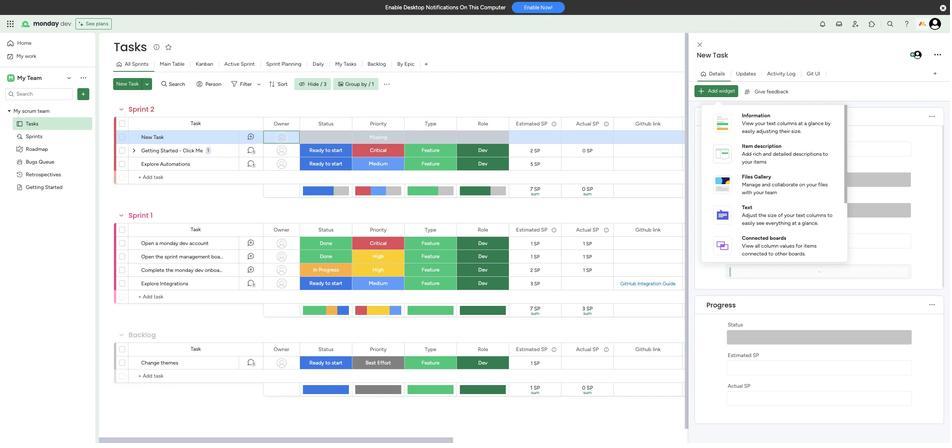 Task type: vqa. For each thing, say whether or not it's contained in the screenshot.


Task type: locate. For each thing, give the bounding box(es) containing it.
sprint 1
[[129, 211, 153, 220]]

3 github link from the top
[[635, 346, 661, 353]]

0 horizontal spatial dev
[[60, 19, 71, 28]]

group
[[345, 81, 360, 87]]

3 ready to start from the top
[[309, 280, 342, 287]]

plans
[[96, 21, 108, 27]]

6 feature from the top
[[422, 280, 440, 287]]

3 type field from the top
[[423, 345, 438, 354]]

glance
[[808, 120, 824, 126]]

7 sp sum down 5 sp
[[530, 186, 540, 197]]

1 vertical spatial estimated sp field
[[514, 226, 549, 234]]

0 horizontal spatial add
[[708, 88, 718, 94]]

0 vertical spatial owner field
[[272, 120, 291, 128]]

on
[[460, 4, 467, 11]]

2 role from the top
[[478, 227, 488, 233]]

ready for explore automations
[[309, 161, 324, 167]]

new task left angle down icon at left top
[[116, 81, 139, 87]]

2 type field from the top
[[423, 226, 438, 234]]

type for second the type field from the bottom of the page
[[425, 227, 436, 233]]

1 7 sp sum from the top
[[530, 186, 540, 197]]

tasks up group
[[344, 61, 356, 67]]

estimated
[[516, 120, 540, 127], [516, 227, 540, 233], [516, 346, 540, 353], [728, 352, 752, 359]]

0 vertical spatial at
[[798, 120, 803, 126]]

work
[[25, 53, 36, 59]]

and down gallery
[[762, 181, 771, 188]]

getting right public board icon at the top left of the page
[[26, 184, 44, 190]]

3 link from the top
[[653, 346, 661, 353]]

invite members image
[[852, 20, 859, 28]]

getting started
[[26, 184, 63, 190]]

dev left see
[[60, 19, 71, 28]]

/ right group
[[369, 81, 371, 87]]

0 vertical spatial a
[[804, 120, 807, 126]]

1 button for explore automations
[[239, 157, 263, 171]]

enable now! button
[[512, 2, 565, 13]]

1 vertical spatial github
[[635, 227, 652, 233]]

1 vertical spatial sprints
[[26, 133, 42, 140]]

your inside text adjust the size of your text columns to easily see everything at a glance.
[[784, 212, 795, 218]]

1 horizontal spatial -
[[819, 269, 821, 275]]

0 vertical spatial priority field
[[368, 120, 389, 128]]

1 owner field from the top
[[272, 120, 291, 128]]

add left widget
[[708, 88, 718, 94]]

this
[[469, 4, 479, 11]]

1 link from the top
[[653, 120, 661, 127]]

easily down adjust
[[742, 220, 755, 226]]

open for open a monday dev account
[[141, 240, 154, 247]]

backlog for backlog field
[[129, 330, 156, 340]]

your down manage
[[753, 189, 764, 196]]

0 vertical spatial github link
[[635, 120, 661, 127]]

view down the information
[[742, 120, 754, 126]]

0 vertical spatial 0 sp sum
[[582, 186, 593, 197]]

collaborate
[[772, 181, 798, 188]]

your
[[755, 120, 765, 126], [742, 159, 752, 165], [807, 181, 817, 188], [753, 189, 764, 196], [784, 212, 795, 218]]

1 status field from the top
[[317, 120, 335, 128]]

by epic
[[397, 61, 415, 67]]

4 ready from the top
[[309, 360, 324, 366]]

public board image
[[16, 184, 23, 191]]

my inside workspace selection element
[[17, 74, 26, 81]]

enable for enable desktop notifications on this computer
[[385, 4, 402, 11]]

3 estimated sp field from the top
[[514, 345, 549, 354]]

ui
[[815, 70, 820, 77]]

3 role field from the top
[[476, 345, 490, 354]]

view inside information view your text columns at a glance by easily adjusting their size.
[[742, 120, 754, 126]]

type for 3rd the type field from the bottom
[[425, 120, 436, 127]]

0 vertical spatial team
[[38, 108, 50, 114]]

+ Add task text field
[[132, 173, 260, 182]]

my for my tasks
[[335, 61, 342, 67]]

team down collaborate
[[765, 189, 777, 196]]

now!
[[541, 5, 553, 11]]

daily
[[313, 61, 324, 67]]

easily up item
[[742, 128, 755, 134]]

ready for explore integrations
[[309, 280, 324, 287]]

+ add task text field for 1
[[132, 372, 260, 381]]

Actual SP field
[[574, 120, 601, 128], [574, 226, 601, 234], [574, 345, 601, 354]]

inbox image
[[835, 20, 843, 28]]

0 vertical spatial open
[[141, 240, 154, 247]]

boards.
[[789, 251, 806, 257]]

1 vertical spatial the
[[155, 254, 163, 260]]

1 vertical spatial getting
[[26, 184, 44, 190]]

1 vertical spatial type field
[[423, 226, 438, 234]]

column information image
[[551, 121, 557, 127], [603, 347, 609, 353]]

new task up getting started - click me
[[141, 134, 164, 140]]

0 horizontal spatial new task
[[116, 81, 139, 87]]

kanban
[[196, 61, 213, 67]]

0 vertical spatial done
[[320, 240, 332, 247]]

2 view from the top
[[742, 243, 754, 249]]

missing
[[369, 134, 387, 140], [810, 177, 827, 183]]

1 vertical spatial 7
[[530, 306, 533, 312]]

details
[[709, 70, 725, 77]]

0 vertical spatial the
[[759, 212, 766, 218]]

link
[[653, 120, 661, 127], [653, 227, 661, 233], [653, 346, 661, 353]]

dapulse close image
[[940, 4, 946, 12]]

v2 search image
[[161, 80, 167, 88]]

sprints up roadmap
[[26, 133, 42, 140]]

items inside item description add rich and detailed descriptions to your items
[[754, 159, 767, 165]]

7 down 5
[[530, 186, 533, 192]]

2 easily from the top
[[742, 220, 755, 226]]

0
[[582, 148, 586, 153], [582, 186, 585, 192], [582, 385, 585, 391]]

1 explore from the top
[[141, 161, 159, 167]]

0 vertical spatial type
[[425, 120, 436, 127]]

2 7 from the top
[[530, 306, 533, 312]]

actual for 1st actual sp field from the bottom of the page
[[576, 346, 591, 353]]

notifications image
[[819, 20, 826, 28]]

Estimated SP field
[[514, 120, 549, 128], [514, 226, 549, 234], [514, 345, 549, 354]]

0 sp sum
[[582, 186, 593, 197], [582, 385, 593, 395]]

home
[[17, 40, 31, 46]]

monday up the sprint
[[159, 240, 178, 247]]

your right of
[[784, 212, 795, 218]]

column information image
[[603, 121, 609, 127], [551, 227, 557, 233], [603, 227, 609, 233], [551, 347, 557, 353]]

dev
[[60, 19, 71, 28], [180, 240, 188, 247], [195, 267, 203, 273]]

dev down management
[[195, 267, 203, 273]]

board
[[211, 254, 225, 260]]

dapulse addbtn image
[[910, 52, 915, 57]]

actual sp
[[576, 120, 599, 127], [576, 227, 599, 233], [576, 346, 599, 353], [728, 383, 750, 389]]

easily inside text adjust the size of your text columns to easily see everything at a glance.
[[742, 220, 755, 226]]

the for dev
[[155, 254, 163, 260]]

add down item
[[742, 151, 752, 157]]

task description
[[727, 225, 765, 232]]

and down 'description'
[[763, 151, 772, 157]]

the up see
[[759, 212, 766, 218]]

a left glance
[[804, 120, 807, 126]]

getting inside list box
[[26, 184, 44, 190]]

my tasks
[[335, 61, 356, 67]]

2 horizontal spatial dev
[[195, 267, 203, 273]]

2 vertical spatial github link
[[635, 346, 661, 353]]

enable for enable now!
[[524, 5, 539, 11]]

monday for complete
[[175, 267, 194, 273]]

Github link field
[[634, 120, 662, 128], [634, 226, 662, 234], [634, 345, 662, 354]]

1 vertical spatial open
[[141, 254, 154, 260]]

backlog inside field
[[129, 330, 156, 340]]

1 vertical spatial actual sp field
[[574, 226, 601, 234]]

to inside item description add rich and detailed descriptions to your items
[[823, 151, 828, 157]]

start
[[332, 147, 342, 154], [332, 161, 342, 167], [332, 280, 342, 287], [332, 360, 342, 366]]

2 vertical spatial owner field
[[272, 345, 291, 354]]

at left glance.
[[792, 220, 797, 226]]

1 actual sp field from the top
[[574, 120, 601, 128]]

my left the work
[[16, 53, 24, 59]]

1 vertical spatial 2 sp
[[530, 267, 540, 273]]

the left the sprint
[[155, 254, 163, 260]]

Priority field
[[368, 120, 389, 128], [368, 226, 389, 234], [368, 345, 389, 354]]

0 vertical spatial 2
[[150, 105, 154, 114]]

best effort
[[366, 360, 391, 366]]

0 vertical spatial 7 sp sum
[[530, 186, 540, 197]]

0 horizontal spatial items
[[754, 159, 767, 165]]

0 vertical spatial explore
[[141, 161, 159, 167]]

new down 'close' icon
[[697, 50, 711, 60]]

1
[[372, 81, 374, 87], [207, 148, 209, 153], [253, 150, 254, 154], [253, 163, 254, 168], [150, 211, 153, 220], [531, 241, 533, 246], [583, 241, 585, 246], [531, 254, 533, 259], [583, 254, 585, 259], [583, 267, 585, 273], [253, 283, 254, 287], [531, 360, 533, 366], [253, 362, 254, 367], [530, 385, 533, 391]]

1 vertical spatial view
[[742, 243, 754, 249]]

2 0 sp sum from the top
[[582, 385, 593, 395]]

0 vertical spatial + add task text field
[[132, 293, 260, 302]]

view left all in the right bottom of the page
[[742, 243, 754, 249]]

1 horizontal spatial started
[[160, 148, 178, 154]]

1 + add task text field from the top
[[132, 293, 260, 302]]

a left glance.
[[798, 220, 801, 226]]

items right for
[[804, 243, 817, 249]]

0 horizontal spatial tasks
[[26, 120, 38, 127]]

1 vertical spatial backlog
[[129, 330, 156, 340]]

3 role from the top
[[478, 346, 488, 353]]

2 vertical spatial github
[[635, 346, 652, 353]]

1 vertical spatial new task
[[116, 81, 139, 87]]

easily for information view your text columns at a glance by easily adjusting their size.
[[742, 128, 755, 134]]

2 vertical spatial role field
[[476, 345, 490, 354]]

3 owner field from the top
[[272, 345, 291, 354]]

text up adjusting
[[767, 120, 776, 126]]

+ Add task text field
[[132, 293, 260, 302], [132, 372, 260, 381]]

your down the information
[[755, 120, 765, 126]]

2 estimated sp field from the top
[[514, 226, 549, 234]]

explore left the automations
[[141, 161, 159, 167]]

enable left now!
[[524, 5, 539, 11]]

enable left desktop
[[385, 4, 402, 11]]

arrow down image
[[254, 80, 263, 89]]

0 vertical spatial view
[[742, 120, 754, 126]]

new down all
[[116, 81, 127, 87]]

1 vertical spatial at
[[792, 220, 797, 226]]

new task down 'close' icon
[[697, 50, 728, 60]]

1 vertical spatial link
[[653, 227, 661, 233]]

3 start from the top
[[332, 280, 342, 287]]

3 type from the top
[[425, 346, 436, 353]]

backlog up the change
[[129, 330, 156, 340]]

actual sp for 1st actual sp field
[[576, 120, 599, 127]]

scrum
[[22, 108, 36, 114]]

dev for complete
[[195, 267, 203, 273]]

list box
[[0, 103, 95, 294]]

by right glance
[[825, 120, 831, 126]]

2 vertical spatial new task
[[141, 134, 164, 140]]

explore for explore integrations
[[141, 281, 159, 287]]

/
[[320, 81, 322, 87], [369, 81, 371, 87]]

2 actual sp field from the top
[[574, 226, 601, 234]]

sprint inside button
[[266, 61, 280, 67]]

Owner field
[[272, 120, 291, 128], [272, 226, 291, 234], [272, 345, 291, 354]]

add view image
[[934, 71, 937, 77]]

2 + add task text field from the top
[[132, 372, 260, 381]]

progress right dapulse drag handle 3 icon
[[707, 300, 736, 310]]

my right 'workspace' icon
[[17, 74, 26, 81]]

1 medium from the top
[[369, 161, 388, 167]]

1 role from the top
[[478, 120, 488, 127]]

1 horizontal spatial add
[[742, 151, 752, 157]]

+ add task text field down the themes
[[132, 372, 260, 381]]

0 vertical spatial progress
[[319, 267, 339, 273]]

task inside button
[[128, 81, 139, 87]]

workspace options image
[[80, 74, 87, 82]]

hide
[[308, 81, 319, 87]]

easily inside information view your text columns at a glance by easily adjusting their size.
[[742, 128, 755, 134]]

3 actual sp field from the top
[[574, 345, 601, 354]]

sprint planning
[[266, 61, 301, 67]]

getting up the "explore automations"
[[141, 148, 159, 154]]

3 feature from the top
[[422, 240, 440, 247]]

1 open from the top
[[141, 240, 154, 247]]

2 vertical spatial 0
[[582, 385, 585, 391]]

2 critical from the top
[[370, 240, 387, 247]]

4 dev from the top
[[478, 253, 487, 260]]

0 horizontal spatial enable
[[385, 4, 402, 11]]

items down the rich
[[754, 159, 767, 165]]

Sprint 1 field
[[127, 211, 155, 220]]

7 down 3 sp
[[530, 306, 533, 312]]

1 dev from the top
[[478, 147, 487, 154]]

1 7 from the top
[[530, 186, 533, 192]]

enable inside enable now! button
[[524, 5, 539, 11]]

4 ready to start from the top
[[309, 360, 342, 366]]

7 feature from the top
[[422, 360, 440, 366]]

open
[[141, 240, 154, 247], [141, 254, 154, 260]]

2 ready from the top
[[309, 161, 324, 167]]

sum inside 3 sp sum
[[583, 311, 592, 316]]

at
[[798, 120, 803, 126], [792, 220, 797, 226]]

backlog up menu icon
[[368, 61, 386, 67]]

columns
[[777, 120, 797, 126], [806, 212, 826, 218]]

github
[[635, 120, 652, 127], [635, 227, 652, 233], [635, 346, 652, 353]]

1 sp sum
[[530, 385, 540, 395]]

0 vertical spatial started
[[160, 148, 178, 154]]

and
[[763, 151, 772, 157], [762, 181, 771, 188]]

2 vertical spatial type field
[[423, 345, 438, 354]]

+ add task text field for 3
[[132, 293, 260, 302]]

3 ready from the top
[[309, 280, 324, 287]]

medium
[[369, 161, 388, 167], [369, 280, 388, 287]]

list box containing my scrum team
[[0, 103, 95, 294]]

Type field
[[423, 120, 438, 128], [423, 226, 438, 234], [423, 345, 438, 354]]

2 vertical spatial type
[[425, 346, 436, 353]]

/ right hide
[[320, 81, 322, 87]]

1 github link field from the top
[[634, 120, 662, 128]]

1 easily from the top
[[742, 128, 755, 134]]

team right the scrum
[[38, 108, 50, 114]]

feature
[[422, 147, 440, 154], [422, 161, 440, 167], [422, 240, 440, 247], [422, 253, 440, 260], [422, 267, 440, 273], [422, 280, 440, 287], [422, 360, 440, 366]]

1 vertical spatial 0 sp sum
[[582, 385, 593, 395]]

columns up their
[[777, 120, 797, 126]]

a up complete at left bottom
[[155, 240, 158, 247]]

1 horizontal spatial /
[[369, 81, 371, 87]]

1 horizontal spatial text
[[796, 212, 805, 218]]

3 github from the top
[[635, 346, 652, 353]]

new task
[[697, 50, 728, 60], [116, 81, 139, 87], [141, 134, 164, 140]]

new
[[697, 50, 711, 60], [116, 81, 127, 87], [141, 134, 152, 140]]

actual for 1st actual sp field
[[576, 120, 591, 127]]

2 vertical spatial link
[[653, 346, 661, 353]]

high
[[373, 253, 384, 260], [373, 267, 384, 273]]

0 horizontal spatial text
[[767, 120, 776, 126]]

add to favorites image
[[165, 43, 172, 51]]

5 sp
[[530, 161, 540, 167]]

your up files
[[742, 159, 752, 165]]

at inside text adjust the size of your text columns to easily see everything at a glance.
[[792, 220, 797, 226]]

role for third role field from the top of the page
[[478, 346, 488, 353]]

my inside button
[[335, 61, 342, 67]]

1 type from the top
[[425, 120, 436, 127]]

2 owner field from the top
[[272, 226, 291, 234]]

ready
[[309, 147, 324, 154], [309, 161, 324, 167], [309, 280, 324, 287], [309, 360, 324, 366]]

1 vertical spatial priority field
[[368, 226, 389, 234]]

sp inside 3 sp sum
[[586, 306, 593, 312]]

1 horizontal spatial at
[[798, 120, 803, 126]]

5 dev from the top
[[478, 267, 487, 273]]

2 vertical spatial the
[[166, 267, 173, 273]]

2 type from the top
[[425, 227, 436, 233]]

the down the sprint
[[166, 267, 173, 273]]

role for first role field from the top of the page
[[478, 120, 488, 127]]

main table button
[[154, 58, 190, 70]]

public board image
[[16, 120, 23, 127]]

tasks inside button
[[344, 61, 356, 67]]

7 sp sum down 3 sp
[[530, 306, 540, 316]]

other
[[775, 251, 787, 257]]

2 horizontal spatial 3
[[582, 306, 585, 312]]

2 ready to start from the top
[[309, 161, 342, 167]]

0 vertical spatial -
[[179, 148, 181, 154]]

New Task field
[[695, 50, 909, 60]]

dapulse drag handle 3 image
[[699, 114, 702, 119]]

Role field
[[476, 120, 490, 128], [476, 226, 490, 234], [476, 345, 490, 354]]

0 horizontal spatial the
[[155, 254, 163, 260]]

backlog button
[[362, 58, 392, 70]]

explore down complete at left bottom
[[141, 281, 159, 287]]

3 status field from the top
[[317, 345, 335, 354]]

1 vertical spatial github link field
[[634, 226, 662, 234]]

+ add task text field down integrations
[[132, 293, 260, 302]]

sprints inside button
[[132, 61, 149, 67]]

0 horizontal spatial column information image
[[551, 121, 557, 127]]

2 horizontal spatial a
[[804, 120, 807, 126]]

github integration guide link
[[619, 281, 677, 286]]

1 vertical spatial by
[[825, 120, 831, 126]]

2 link from the top
[[653, 227, 661, 233]]

my right the caret down icon
[[13, 108, 21, 114]]

task
[[713, 50, 728, 60], [128, 81, 139, 87], [707, 112, 722, 121], [191, 120, 201, 127], [153, 134, 164, 140], [727, 225, 737, 232], [191, 226, 201, 233], [191, 346, 201, 352]]

updates button
[[731, 68, 762, 80]]

1 vertical spatial items
[[804, 243, 817, 249]]

1 horizontal spatial items
[[804, 243, 817, 249]]

2 horizontal spatial new task
[[697, 50, 728, 60]]

easily for text adjust the size of your text columns to easily see everything at a glance.
[[742, 220, 755, 226]]

2 github link from the top
[[635, 227, 661, 233]]

my work button
[[4, 50, 80, 62]]

0 vertical spatial getting
[[141, 148, 159, 154]]

0 vertical spatial status field
[[317, 120, 335, 128]]

at up size.
[[798, 120, 803, 126]]

values
[[780, 243, 795, 249]]

1 vertical spatial add
[[742, 151, 752, 157]]

automations
[[160, 161, 190, 167]]

2 vertical spatial monday
[[175, 267, 194, 273]]

started up the "explore automations"
[[160, 148, 178, 154]]

main table
[[160, 61, 185, 67]]

progress right in
[[319, 267, 339, 273]]

1 vertical spatial started
[[45, 184, 63, 190]]

columns up glance.
[[806, 212, 826, 218]]

0 horizontal spatial backlog
[[129, 330, 156, 340]]

4 start from the top
[[332, 360, 342, 366]]

monday down open the sprint management board
[[175, 267, 194, 273]]

2 priority field from the top
[[368, 226, 389, 234]]

1 vertical spatial tasks
[[344, 61, 356, 67]]

sprints
[[132, 61, 149, 67], [26, 133, 42, 140]]

items inside connected boards view all column values for items connected to other boards.
[[804, 243, 817, 249]]

team inside files gallery manage and collaborate on your files with your team
[[765, 189, 777, 196]]

by right group
[[361, 81, 367, 87]]

2 sp up 5 sp
[[530, 148, 540, 153]]

started down "retrospectives"
[[45, 184, 63, 190]]

sp
[[541, 120, 547, 127], [593, 120, 599, 127], [534, 148, 540, 153], [587, 148, 593, 153], [534, 161, 540, 167], [534, 186, 540, 192], [587, 186, 593, 192], [541, 227, 547, 233], [593, 227, 599, 233], [534, 241, 540, 246], [586, 241, 592, 246], [534, 254, 540, 259], [586, 254, 592, 259], [534, 267, 540, 273], [586, 267, 592, 273], [534, 281, 540, 286], [534, 306, 540, 312], [586, 306, 593, 312], [541, 346, 547, 353], [593, 346, 599, 353], [753, 352, 759, 359], [534, 360, 540, 366], [744, 383, 750, 389], [534, 385, 540, 391], [587, 385, 593, 391]]

1 0 sp sum from the top
[[582, 186, 593, 197]]

getting started - click me
[[141, 148, 203, 154]]

2 role field from the top
[[476, 226, 490, 234]]

monday up home button
[[33, 19, 59, 28]]

my for my work
[[16, 53, 24, 59]]

2 github from the top
[[635, 227, 652, 233]]

activity
[[767, 70, 785, 77]]

started inside list box
[[45, 184, 63, 190]]

3 inside 3 sp sum
[[582, 306, 585, 312]]

5 feature from the top
[[422, 267, 440, 273]]

new task inside field
[[697, 50, 728, 60]]

type
[[425, 120, 436, 127], [425, 227, 436, 233], [425, 346, 436, 353]]

2 vertical spatial github link field
[[634, 345, 662, 354]]

0 vertical spatial type field
[[423, 120, 438, 128]]

2 vertical spatial priority field
[[368, 345, 389, 354]]

critical
[[370, 147, 387, 154], [370, 240, 387, 247]]

add inside item description add rich and detailed descriptions to your items
[[742, 151, 752, 157]]

status
[[318, 120, 334, 127], [318, 227, 334, 233], [728, 322, 743, 328], [318, 346, 334, 353]]

my
[[16, 53, 24, 59], [335, 61, 342, 67], [17, 74, 26, 81], [13, 108, 21, 114]]

open for open the sprint management board
[[141, 254, 154, 260]]

1 vertical spatial dev
[[180, 240, 188, 247]]

1 vertical spatial missing
[[810, 177, 827, 183]]

group by / 1
[[345, 81, 374, 87]]

1 view from the top
[[742, 120, 754, 126]]

easily
[[742, 128, 755, 134], [742, 220, 755, 226]]

option
[[0, 104, 95, 106]]

1 vertical spatial role field
[[476, 226, 490, 234]]

Status field
[[317, 120, 335, 128], [317, 226, 335, 234], [317, 345, 335, 354]]

getting
[[141, 148, 159, 154], [26, 184, 44, 190]]

github integration guide
[[620, 281, 676, 286]]

tasks up all
[[114, 38, 147, 55]]

2 open from the top
[[141, 254, 154, 260]]

by
[[361, 81, 367, 87], [825, 120, 831, 126]]

2 vertical spatial 2
[[530, 267, 533, 273]]

sprints right all
[[132, 61, 149, 67]]

a
[[804, 120, 807, 126], [798, 220, 801, 226], [155, 240, 158, 247]]

2 7 sp sum from the top
[[530, 306, 540, 316]]

close image
[[698, 42, 702, 48]]

new down the sprint 2 field
[[141, 134, 152, 140]]

my right daily
[[335, 61, 342, 67]]

2 horizontal spatial tasks
[[344, 61, 356, 67]]

and inside files gallery manage and collaborate on your files with your team
[[762, 181, 771, 188]]

2 vertical spatial 3
[[582, 306, 585, 312]]

2 start from the top
[[332, 161, 342, 167]]

2 vertical spatial role
[[478, 346, 488, 353]]

to
[[325, 147, 330, 154], [823, 151, 828, 157], [325, 161, 330, 167], [828, 212, 833, 218], [769, 251, 774, 257], [325, 280, 330, 287], [325, 360, 330, 366]]

table
[[172, 61, 185, 67]]

tasks right public board image at the left top of page
[[26, 120, 38, 127]]

2 vertical spatial actual sp field
[[574, 345, 601, 354]]

backlog inside button
[[368, 61, 386, 67]]

2 sp up 3 sp
[[530, 267, 540, 273]]

1 vertical spatial medium
[[369, 280, 388, 287]]

at inside information view your text columns at a glance by easily adjusting their size.
[[798, 120, 803, 126]]

hide / 3
[[308, 81, 327, 87]]

2 sp
[[530, 148, 540, 153], [530, 267, 540, 273]]

my inside button
[[16, 53, 24, 59]]

1 vertical spatial 3
[[530, 281, 533, 286]]

backlog
[[368, 61, 386, 67], [129, 330, 156, 340]]

monday for open
[[159, 240, 178, 247]]

the for high
[[166, 267, 173, 273]]

2 explore from the top
[[141, 281, 159, 287]]

size.
[[791, 128, 802, 134]]

1 vertical spatial columns
[[806, 212, 826, 218]]

text up glance.
[[796, 212, 805, 218]]

0 vertical spatial link
[[653, 120, 661, 127]]

1 github link from the top
[[635, 120, 661, 127]]

kanban button
[[190, 58, 219, 70]]

enable
[[385, 4, 402, 11], [524, 5, 539, 11]]

1 critical from the top
[[370, 147, 387, 154]]

Search field
[[167, 79, 189, 89]]

0 vertical spatial missing
[[369, 134, 387, 140]]

in progress
[[313, 267, 339, 273]]

dev up open the sprint management board
[[180, 240, 188, 247]]

1 2 sp from the top
[[530, 148, 540, 153]]



Task type: describe. For each thing, give the bounding box(es) containing it.
1 button for getting started - click me
[[239, 144, 263, 157]]

by
[[397, 61, 403, 67]]

add inside add widget popup button
[[708, 88, 718, 94]]

2 dev from the top
[[478, 161, 487, 167]]

columns inside information view your text columns at a glance by easily adjusting their size.
[[777, 120, 797, 126]]

your inside information view your text columns at a glance by easily adjusting their size.
[[755, 120, 765, 126]]

your right on
[[807, 181, 817, 188]]

sprint for sprint 1
[[129, 211, 149, 220]]

help image
[[903, 20, 910, 28]]

3 github link field from the top
[[634, 345, 662, 354]]

a inside information view your text columns at a glance by easily adjusting their size.
[[804, 120, 807, 126]]

filter button
[[228, 78, 263, 90]]

2 2 sp from the top
[[530, 267, 540, 273]]

Sprint 2 field
[[127, 105, 156, 114]]

by inside information view your text columns at a glance by easily adjusting their size.
[[825, 120, 831, 126]]

sprint inside 'button'
[[241, 61, 255, 67]]

backlog for backlog button
[[368, 61, 386, 67]]

1 role field from the top
[[476, 120, 490, 128]]

show board description image
[[152, 43, 161, 51]]

2 github link field from the top
[[634, 226, 662, 234]]

start for change themes
[[332, 360, 342, 366]]

for
[[796, 243, 803, 249]]

on
[[799, 181, 805, 188]]

1 vertical spatial -
[[819, 269, 821, 275]]

retrospectives
[[26, 171, 61, 178]]

sprint for sprint planning
[[266, 61, 280, 67]]

open the sprint management board
[[141, 254, 225, 260]]

my for my scrum team
[[13, 108, 21, 114]]

2 vertical spatial a
[[155, 240, 158, 247]]

dapulse drag handle 3 image
[[699, 302, 702, 308]]

1 feature from the top
[[422, 147, 440, 154]]

widget
[[719, 88, 735, 94]]

github
[[620, 281, 636, 286]]

angle down image
[[145, 81, 149, 87]]

2 inside field
[[150, 105, 154, 114]]

1 horizontal spatial progress
[[707, 300, 736, 310]]

by epic button
[[392, 58, 420, 70]]

desktop
[[403, 4, 424, 11]]

started for getting started - click me
[[160, 148, 178, 154]]

to inside text adjust the size of your text columns to easily see everything at a glance.
[[828, 212, 833, 218]]

add widget
[[708, 88, 735, 94]]

all sprints
[[125, 61, 149, 67]]

gallery
[[754, 174, 771, 180]]

bugs queue
[[26, 159, 54, 165]]

dapulse drag 2 image
[[690, 230, 692, 238]]

owner field for sprint 1
[[272, 226, 291, 234]]

role for 2nd role field from the top
[[478, 227, 488, 233]]

and inside item description add rich and detailed descriptions to your items
[[763, 151, 772, 157]]

description
[[739, 225, 765, 232]]

0 horizontal spatial 3
[[324, 81, 327, 87]]

give feedback
[[755, 88, 788, 95]]

explore for explore automations
[[141, 161, 159, 167]]

ready to start for explore integrations
[[309, 280, 342, 287]]

2 vertical spatial new
[[141, 134, 152, 140]]

person
[[205, 81, 221, 87]]

task inside field
[[713, 50, 728, 60]]

a inside text adjust the size of your text columns to easily see everything at a glance.
[[798, 220, 801, 226]]

actual sp for 1st actual sp field from the bottom of the page
[[576, 346, 599, 353]]

view inside connected boards view all column values for items connected to other boards.
[[742, 243, 754, 249]]

ready to start for explore automations
[[309, 161, 342, 167]]

connected boards view all column values for items connected to other boards.
[[742, 235, 817, 257]]

my for my team
[[17, 74, 26, 81]]

3 dev from the top
[[478, 240, 487, 247]]

1 ready to start from the top
[[309, 147, 342, 154]]

1 vertical spatial 0
[[582, 186, 585, 192]]

explore integrations
[[141, 281, 188, 287]]

actual sp for 2nd actual sp field from the top of the page
[[576, 227, 599, 233]]

1 horizontal spatial missing
[[810, 177, 827, 183]]

sort button
[[266, 78, 292, 90]]

0 vertical spatial tasks
[[114, 38, 147, 55]]

ready to start for change themes
[[309, 360, 342, 366]]

manage
[[742, 181, 761, 188]]

Tasks field
[[112, 38, 149, 55]]

all
[[755, 243, 760, 249]]

2 done from the top
[[320, 253, 332, 260]]

text adjust the size of your text columns to easily see everything at a glance.
[[742, 204, 833, 226]]

see plans button
[[76, 18, 112, 30]]

0 horizontal spatial -
[[179, 148, 181, 154]]

connected
[[742, 251, 767, 257]]

started for getting started
[[45, 184, 63, 190]]

start for explore automations
[[332, 161, 342, 167]]

1 button for explore integrations
[[239, 277, 263, 290]]

sort
[[278, 81, 288, 87]]

my scrum team
[[13, 108, 50, 114]]

4 feature from the top
[[422, 253, 440, 260]]

owner field for backlog
[[272, 345, 291, 354]]

glance.
[[802, 220, 818, 226]]

details button
[[698, 68, 731, 80]]

sprint
[[164, 254, 178, 260]]

open a monday dev account
[[141, 240, 209, 247]]

columns inside text adjust the size of your text columns to easily see everything at a glance.
[[806, 212, 826, 218]]

sum inside 1 sp sum
[[531, 390, 539, 395]]

0 vertical spatial by
[[361, 81, 367, 87]]

1 / from the left
[[320, 81, 322, 87]]

1 priority field from the top
[[368, 120, 389, 128]]

my work
[[16, 53, 36, 59]]

sprint for sprint 2
[[129, 105, 149, 114]]

getting for getting started
[[26, 184, 44, 190]]

1 ready from the top
[[309, 147, 324, 154]]

2 high from the top
[[373, 267, 384, 273]]

flow
[[233, 267, 243, 273]]

give
[[755, 88, 765, 95]]

menu image
[[383, 80, 390, 88]]

1 start from the top
[[332, 147, 342, 154]]

column information image for actual sp
[[603, 347, 609, 353]]

select product image
[[7, 20, 14, 28]]

git ui
[[807, 70, 820, 77]]

7 dev from the top
[[478, 360, 487, 366]]

git ui button
[[801, 68, 826, 80]]

active
[[224, 61, 239, 67]]

1 github from the top
[[635, 120, 652, 127]]

team
[[27, 74, 42, 81]]

files
[[818, 181, 828, 188]]

information
[[742, 112, 770, 119]]

1 inside 1 sp sum
[[530, 385, 533, 391]]

1 type field from the top
[[423, 120, 438, 128]]

actual for 2nd actual sp field from the top of the page
[[576, 227, 591, 233]]

1 vertical spatial 2
[[530, 148, 533, 153]]

integration
[[637, 281, 661, 286]]

0 vertical spatial monday
[[33, 19, 59, 28]]

3 for 3 sp
[[530, 281, 533, 286]]

apps image
[[868, 20, 876, 28]]

change
[[141, 360, 159, 366]]

6 dev from the top
[[478, 280, 487, 287]]

maria williams image
[[929, 18, 941, 30]]

1 estimated sp field from the top
[[514, 120, 549, 128]]

more dots image
[[930, 302, 935, 308]]

all sprints button
[[113, 58, 154, 70]]

workspace image
[[7, 74, 15, 82]]

explore automations
[[141, 161, 190, 167]]

add widget button
[[695, 85, 738, 97]]

start for explore integrations
[[332, 280, 342, 287]]

5
[[530, 161, 533, 167]]

effort
[[377, 360, 391, 366]]

sprint 2
[[129, 105, 154, 114]]

account
[[189, 240, 209, 247]]

Search in workspace field
[[16, 90, 62, 98]]

best
[[366, 360, 376, 366]]

dev for open
[[180, 240, 188, 247]]

rich
[[753, 151, 762, 157]]

monday dev
[[33, 19, 71, 28]]

column information image for estimated sp
[[551, 121, 557, 127]]

2 / from the left
[[369, 81, 371, 87]]

2 status field from the top
[[317, 226, 335, 234]]

computer
[[480, 4, 506, 11]]

give feedback button
[[741, 86, 791, 98]]

description
[[754, 143, 782, 149]]

search everything image
[[887, 20, 894, 28]]

Backlog field
[[127, 330, 158, 340]]

to inside connected boards view all column values for items connected to other boards.
[[769, 251, 774, 257]]

guide
[[663, 281, 676, 286]]

activity log
[[767, 70, 795, 77]]

sp inside 1 sp sum
[[534, 385, 540, 391]]

themes
[[161, 360, 178, 366]]

the inside text adjust the size of your text columns to easily see everything at a glance.
[[759, 212, 766, 218]]

new inside field
[[697, 50, 711, 60]]

adjusting
[[756, 128, 778, 134]]

see plans
[[86, 21, 108, 27]]

0 horizontal spatial progress
[[319, 267, 339, 273]]

options image
[[934, 50, 941, 60]]

notifications
[[426, 4, 458, 11]]

2 vertical spatial tasks
[[26, 120, 38, 127]]

new task inside button
[[116, 81, 139, 87]]

workspace selection element
[[7, 73, 43, 82]]

planning
[[282, 61, 301, 67]]

see
[[86, 21, 95, 27]]

see
[[756, 220, 765, 226]]

getting for getting started - click me
[[141, 148, 159, 154]]

column
[[761, 243, 779, 249]]

3 priority field from the top
[[368, 345, 389, 354]]

more dots image
[[930, 114, 935, 119]]

new inside button
[[116, 81, 127, 87]]

caret down image
[[8, 108, 11, 114]]

2 medium from the top
[[369, 280, 388, 287]]

text inside information view your text columns at a glance by easily adjusting their size.
[[767, 120, 776, 126]]

0 horizontal spatial missing
[[369, 134, 387, 140]]

sprint planning button
[[260, 58, 307, 70]]

enable now!
[[524, 5, 553, 11]]

epic
[[404, 61, 415, 67]]

epics
[[727, 256, 740, 262]]

type for 3rd the type field from the top of the page
[[425, 346, 436, 353]]

their
[[779, 128, 790, 134]]

1 inside field
[[150, 211, 153, 220]]

daily button
[[307, 58, 330, 70]]

add view image
[[425, 61, 428, 67]]

maria williams image
[[913, 50, 922, 60]]

roadmap
[[26, 146, 48, 152]]

team inside list box
[[38, 108, 50, 114]]

3 sp
[[530, 281, 540, 286]]

adjust
[[742, 212, 757, 218]]

1 button for change themes
[[239, 356, 263, 370]]

m
[[9, 75, 13, 81]]

2 feature from the top
[[422, 161, 440, 167]]

activity log button
[[762, 68, 801, 80]]

your inside item description add rich and detailed descriptions to your items
[[742, 159, 752, 165]]

sprints inside list box
[[26, 133, 42, 140]]

with
[[742, 189, 752, 196]]

1 high from the top
[[373, 253, 384, 260]]

text inside text adjust the size of your text columns to easily see everything at a glance.
[[796, 212, 805, 218]]

ready for change themes
[[309, 360, 324, 366]]

item description add rich and detailed descriptions to your items
[[742, 143, 828, 165]]

bugs
[[26, 159, 37, 165]]

queue
[[39, 159, 54, 165]]

1 done from the top
[[320, 240, 332, 247]]

options image
[[80, 90, 87, 98]]

task overview
[[707, 112, 755, 121]]

person button
[[193, 78, 226, 90]]

3 for 3 sp sum
[[582, 306, 585, 312]]

management
[[179, 254, 210, 260]]

0 vertical spatial 0
[[582, 148, 586, 153]]



